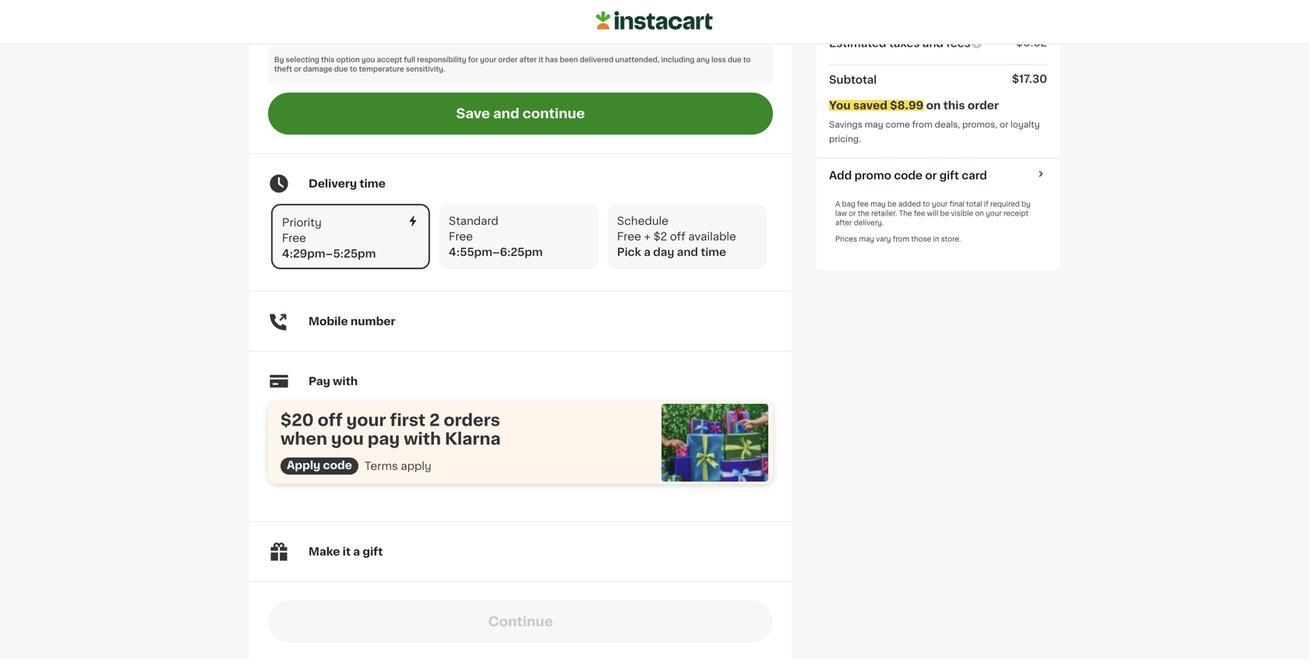 Task type: locate. For each thing, give the bounding box(es) containing it.
for
[[468, 57, 478, 64]]

off right '$2'
[[670, 232, 686, 242]]

may inside savings may come from deals, promos, or loyalty pricing.
[[865, 120, 883, 129]]

1 vertical spatial off
[[318, 413, 343, 429]]

1 vertical spatial code
[[323, 461, 352, 472]]

0 vertical spatial to
[[743, 57, 751, 64]]

0 vertical spatial gift
[[940, 170, 959, 181]]

to inside a bag fee may be added to your final total if required by law or the retailer. the fee will be visible on your receipt after delivery.
[[923, 201, 930, 208]]

1 horizontal spatial free
[[449, 232, 473, 242]]

a inside schedule free + $2 off available pick a day and time
[[644, 247, 651, 258]]

1 horizontal spatial a
[[644, 247, 651, 258]]

vary
[[876, 236, 891, 243]]

your right for at the left
[[480, 57, 496, 64]]

a
[[835, 201, 840, 208]]

final
[[950, 201, 964, 208]]

1 horizontal spatial to
[[743, 57, 751, 64]]

0 horizontal spatial free
[[282, 233, 306, 244]]

off up when
[[318, 413, 343, 429]]

save and continue
[[456, 107, 585, 120]]

with down 2
[[404, 431, 441, 448]]

to right loss
[[743, 57, 751, 64]]

first
[[390, 413, 426, 429]]

1 vertical spatial to
[[350, 66, 357, 73]]

2 horizontal spatial to
[[923, 201, 930, 208]]

0 vertical spatial fee
[[857, 201, 869, 208]]

gift right make
[[363, 547, 383, 558]]

1 vertical spatial and
[[493, 107, 519, 120]]

with right pay
[[333, 376, 358, 387]]

has
[[545, 57, 558, 64]]

the
[[858, 210, 869, 217]]

0 vertical spatial code
[[894, 170, 923, 181]]

$8.99
[[890, 100, 924, 111]]

home image
[[596, 9, 713, 32]]

0 horizontal spatial to
[[350, 66, 357, 73]]

be up retailer.
[[888, 201, 897, 208]]

on up deals,
[[926, 100, 941, 111]]

pay
[[368, 431, 400, 448]]

fee left will
[[914, 210, 925, 217]]

2 horizontal spatial free
[[617, 232, 641, 242]]

1 horizontal spatial gift
[[940, 170, 959, 181]]

$20
[[281, 413, 314, 429]]

after down 'law'
[[835, 220, 852, 227]]

0 horizontal spatial and
[[493, 107, 519, 120]]

saved
[[853, 100, 887, 111]]

delivery time
[[309, 179, 386, 189]]

0 horizontal spatial with
[[333, 376, 358, 387]]

may down saved
[[865, 120, 883, 129]]

sensitivity.
[[406, 66, 445, 73]]

time right delivery
[[359, 179, 386, 189]]

may
[[865, 120, 883, 129], [870, 201, 886, 208], [859, 236, 874, 243]]

1 vertical spatial on
[[975, 210, 984, 217]]

by
[[1022, 201, 1031, 208]]

the
[[899, 210, 912, 217]]

code right apply on the left of the page
[[323, 461, 352, 472]]

2 horizontal spatial and
[[922, 38, 944, 49]]

make
[[309, 547, 340, 558]]

a right make
[[353, 547, 360, 558]]

0 vertical spatial time
[[359, 179, 386, 189]]

0 horizontal spatial off
[[318, 413, 343, 429]]

1 horizontal spatial on
[[975, 210, 984, 217]]

been
[[560, 57, 578, 64]]

free down standard
[[449, 232, 473, 242]]

after left has
[[519, 57, 537, 64]]

come
[[886, 120, 910, 129]]

savings may come from deals, promos, or loyalty pricing.
[[829, 120, 1042, 143]]

you
[[361, 57, 375, 64], [331, 431, 364, 448]]

may up retailer.
[[870, 201, 886, 208]]

a
[[644, 247, 651, 258], [353, 547, 360, 558]]

1 vertical spatial you
[[331, 431, 364, 448]]

1 vertical spatial from
[[893, 236, 909, 243]]

0 vertical spatial may
[[865, 120, 883, 129]]

be right will
[[940, 210, 949, 217]]

apply
[[401, 461, 431, 472]]

1 vertical spatial time
[[701, 247, 726, 258]]

0 vertical spatial a
[[644, 247, 651, 258]]

free inside schedule free + $2 off available pick a day and time
[[617, 232, 641, 242]]

available
[[688, 232, 736, 242]]

4:55pm–6:25pm
[[449, 247, 543, 258]]

you saved $8.99 on this order
[[829, 100, 999, 111]]

may for vary
[[859, 236, 874, 243]]

0 vertical spatial with
[[333, 376, 358, 387]]

order right for at the left
[[498, 57, 518, 64]]

order up promos,
[[968, 100, 999, 111]]

to down option
[[350, 66, 357, 73]]

you up temperature at the left of page
[[361, 57, 375, 64]]

may for come
[[865, 120, 883, 129]]

those
[[911, 236, 931, 243]]

deals,
[[935, 120, 960, 129]]

off
[[670, 232, 686, 242], [318, 413, 343, 429]]

due right loss
[[728, 57, 742, 64]]

1 horizontal spatial be
[[940, 210, 949, 217]]

may down delivery.
[[859, 236, 874, 243]]

your up pay
[[346, 413, 386, 429]]

after
[[519, 57, 537, 64], [835, 220, 852, 227]]

from
[[912, 120, 932, 129], [893, 236, 909, 243]]

continue
[[523, 107, 585, 120]]

from inside savings may come from deals, promos, or loyalty pricing.
[[912, 120, 932, 129]]

or down the "selecting"
[[294, 66, 301, 73]]

0 horizontal spatial from
[[893, 236, 909, 243]]

2 vertical spatial may
[[859, 236, 874, 243]]

0 horizontal spatial be
[[888, 201, 897, 208]]

it left has
[[539, 57, 543, 64]]

temperature
[[359, 66, 404, 73]]

gift inside button
[[940, 170, 959, 181]]

you inside $20 off your first 2 orders when you pay with klarna
[[331, 431, 364, 448]]

subtotal
[[829, 74, 877, 85]]

including
[[661, 57, 695, 64]]

code
[[894, 170, 923, 181], [323, 461, 352, 472]]

this up damage
[[321, 57, 335, 64]]

1 horizontal spatial fee
[[914, 210, 925, 217]]

due down option
[[334, 66, 348, 73]]

free for free + $2 off available
[[617, 232, 641, 242]]

0 vertical spatial it
[[539, 57, 543, 64]]

1 vertical spatial after
[[835, 220, 852, 227]]

0 horizontal spatial order
[[498, 57, 518, 64]]

1 horizontal spatial from
[[912, 120, 932, 129]]

1 horizontal spatial code
[[894, 170, 923, 181]]

due
[[728, 57, 742, 64], [334, 66, 348, 73]]

gift left card
[[940, 170, 959, 181]]

0 vertical spatial this
[[321, 57, 335, 64]]

time down "available"
[[701, 247, 726, 258]]

on
[[926, 100, 941, 111], [975, 210, 984, 217]]

and right day
[[677, 247, 698, 258]]

on down total
[[975, 210, 984, 217]]

2 vertical spatial and
[[677, 247, 698, 258]]

from for deals,
[[912, 120, 932, 129]]

your
[[480, 57, 496, 64], [932, 201, 948, 208], [986, 210, 1002, 217], [346, 413, 386, 429]]

apply
[[287, 461, 320, 472]]

delivery.
[[854, 220, 884, 227]]

option
[[336, 57, 360, 64]]

0 vertical spatial you
[[361, 57, 375, 64]]

store.
[[941, 236, 961, 243]]

or inside button
[[925, 170, 937, 181]]

1 vertical spatial a
[[353, 547, 360, 558]]

in
[[933, 236, 939, 243]]

1 vertical spatial it
[[343, 547, 351, 558]]

1 vertical spatial due
[[334, 66, 348, 73]]

1 horizontal spatial and
[[677, 247, 698, 258]]

it inside by selecting this option you accept full responsibility for your order after it has been delivered unattended, including any loss due to theft or damage due to temperature sensitivity.
[[539, 57, 543, 64]]

or left loyalty
[[1000, 120, 1008, 129]]

this up deals,
[[943, 100, 965, 111]]

0 vertical spatial off
[[670, 232, 686, 242]]

0 horizontal spatial it
[[343, 547, 351, 558]]

code up added on the top right of the page
[[894, 170, 923, 181]]

2
[[429, 413, 440, 429]]

1 horizontal spatial order
[[968, 100, 999, 111]]

$17.30
[[1012, 74, 1047, 85]]

orders
[[444, 413, 500, 429]]

0 vertical spatial from
[[912, 120, 932, 129]]

a down "+"
[[644, 247, 651, 258]]

0 vertical spatial and
[[922, 38, 944, 49]]

2 vertical spatial to
[[923, 201, 930, 208]]

1 vertical spatial may
[[870, 201, 886, 208]]

0 horizontal spatial on
[[926, 100, 941, 111]]

1 vertical spatial with
[[404, 431, 441, 448]]

to
[[743, 57, 751, 64], [350, 66, 357, 73], [923, 201, 930, 208]]

or up will
[[925, 170, 937, 181]]

0 horizontal spatial gift
[[363, 547, 383, 558]]

it right make
[[343, 547, 351, 558]]

and left fees at the top right of the page
[[922, 38, 944, 49]]

time
[[359, 179, 386, 189], [701, 247, 726, 258]]

1 horizontal spatial it
[[539, 57, 543, 64]]

you left pay
[[331, 431, 364, 448]]

your inside $20 off your first 2 orders when you pay with klarna
[[346, 413, 386, 429]]

it
[[539, 57, 543, 64], [343, 547, 351, 558]]

order
[[498, 57, 518, 64], [968, 100, 999, 111]]

card
[[962, 170, 987, 181]]

from down you saved $8.99 on this order
[[912, 120, 932, 129]]

free down priority
[[282, 233, 306, 244]]

estimated
[[829, 38, 886, 49]]

off inside $20 off your first 2 orders when you pay with klarna
[[318, 413, 343, 429]]

1 horizontal spatial off
[[670, 232, 686, 242]]

gift
[[940, 170, 959, 181], [363, 547, 383, 558]]

1 horizontal spatial time
[[701, 247, 726, 258]]

from right vary
[[893, 236, 909, 243]]

free
[[449, 232, 473, 242], [617, 232, 641, 242], [282, 233, 306, 244]]

0 horizontal spatial this
[[321, 57, 335, 64]]

time inside schedule free + $2 off available pick a day and time
[[701, 247, 726, 258]]

free inside standard free 4:55pm–6:25pm
[[449, 232, 473, 242]]

0 vertical spatial on
[[926, 100, 941, 111]]

loyalty
[[1011, 120, 1040, 129]]

on inside a bag fee may be added to your final total if required by law or the retailer. the fee will be visible on your receipt after delivery.
[[975, 210, 984, 217]]

0 horizontal spatial code
[[323, 461, 352, 472]]

visible
[[951, 210, 973, 217]]

0 horizontal spatial after
[[519, 57, 537, 64]]

1 horizontal spatial this
[[943, 100, 965, 111]]

to up will
[[923, 201, 930, 208]]

1 horizontal spatial after
[[835, 220, 852, 227]]

1 horizontal spatial with
[[404, 431, 441, 448]]

or down bag
[[849, 210, 856, 217]]

receipt
[[1004, 210, 1029, 217]]

save
[[456, 107, 490, 120]]

and right save
[[493, 107, 519, 120]]

and
[[922, 38, 944, 49], [493, 107, 519, 120], [677, 247, 698, 258]]

and inside schedule free + $2 off available pick a day and time
[[677, 247, 698, 258]]

with
[[333, 376, 358, 387], [404, 431, 441, 448]]

or
[[294, 66, 301, 73], [1000, 120, 1008, 129], [925, 170, 937, 181], [849, 210, 856, 217]]

0 vertical spatial order
[[498, 57, 518, 64]]

or inside by selecting this option you accept full responsibility for your order after it has been delivered unattended, including any loss due to theft or damage due to temperature sensitivity.
[[294, 66, 301, 73]]

1 vertical spatial be
[[940, 210, 949, 217]]

fee
[[857, 201, 869, 208], [914, 210, 925, 217]]

save and continue button
[[268, 93, 773, 135]]

0 vertical spatial after
[[519, 57, 537, 64]]

fee up the the
[[857, 201, 869, 208]]

free up 'pick'
[[617, 232, 641, 242]]

0 vertical spatial due
[[728, 57, 742, 64]]



Task type: vqa. For each thing, say whether or not it's contained in the screenshot.
$8.99
yes



Task type: describe. For each thing, give the bounding box(es) containing it.
taxes
[[889, 38, 920, 49]]

klarna
[[445, 431, 501, 448]]

0 horizontal spatial a
[[353, 547, 360, 558]]

0 horizontal spatial time
[[359, 179, 386, 189]]

make it a gift
[[309, 547, 383, 558]]

will
[[927, 210, 938, 217]]

pay
[[309, 376, 330, 387]]

delivered
[[580, 57, 613, 64]]

delivery
[[309, 179, 357, 189]]

savings
[[829, 120, 863, 129]]

may inside a bag fee may be added to your final total if required by law or the retailer. the fee will be visible on your receipt after delivery.
[[870, 201, 886, 208]]

priority
[[282, 217, 322, 228]]

standard
[[449, 216, 499, 227]]

or inside a bag fee may be added to your final total if required by law or the retailer. the fee will be visible on your receipt after delivery.
[[849, 210, 856, 217]]

number
[[351, 316, 395, 327]]

apply code
[[287, 461, 352, 472]]

estimated taxes and fees
[[829, 38, 971, 49]]

1 vertical spatial this
[[943, 100, 965, 111]]

standard free 4:55pm–6:25pm
[[449, 216, 543, 258]]

pricing.
[[829, 135, 861, 143]]

after inside by selecting this option you accept full responsibility for your order after it has been delivered unattended, including any loss due to theft or damage due to temperature sensitivity.
[[519, 57, 537, 64]]

schedule
[[617, 216, 669, 227]]

any
[[696, 57, 710, 64]]

and inside button
[[493, 107, 519, 120]]

pick
[[617, 247, 641, 258]]

full
[[404, 57, 415, 64]]

unattended,
[[615, 57, 659, 64]]

day
[[653, 247, 674, 258]]

prices may vary from those in store.
[[835, 236, 961, 243]]

pay with
[[309, 376, 358, 387]]

add promo code or gift card
[[829, 170, 987, 181]]

free for free
[[449, 232, 473, 242]]

added
[[898, 201, 921, 208]]

theft
[[274, 66, 292, 73]]

this inside by selecting this option you accept full responsibility for your order after it has been delivered unattended, including any loss due to theft or damage due to temperature sensitivity.
[[321, 57, 335, 64]]

mobile
[[309, 316, 348, 327]]

total
[[966, 201, 982, 208]]

by selecting this option you accept full responsibility for your order after it has been delivered unattended, including any loss due to theft or damage due to temperature sensitivity.
[[274, 57, 751, 73]]

code inside button
[[894, 170, 923, 181]]

mobile number
[[309, 316, 395, 327]]

add promo code or gift card button
[[829, 168, 987, 184]]

responsibility
[[417, 57, 466, 64]]

your down if
[[986, 210, 1002, 217]]

from for those
[[893, 236, 909, 243]]

off inside schedule free + $2 off available pick a day and time
[[670, 232, 686, 242]]

fees
[[946, 38, 971, 49]]

schedule free + $2 off available pick a day and time
[[617, 216, 736, 258]]

0 horizontal spatial fee
[[857, 201, 869, 208]]

a bag fee may be added to your final total if required by law or the retailer. the fee will be visible on your receipt after delivery.
[[835, 201, 1031, 227]]

retailer.
[[871, 210, 897, 217]]

with inside $20 off your first 2 orders when you pay with klarna
[[404, 431, 441, 448]]

loss
[[711, 57, 726, 64]]

free inside free 4:29pm–5:25pm
[[282, 233, 306, 244]]

$0.32
[[1016, 37, 1047, 48]]

$2
[[653, 232, 667, 242]]

law
[[835, 210, 847, 217]]

if
[[984, 201, 989, 208]]

or inside savings may come from deals, promos, or loyalty pricing.
[[1000, 120, 1008, 129]]

terms apply
[[365, 461, 431, 472]]

$20 off your first 2 orders when you pay with klarna
[[281, 413, 501, 448]]

terms
[[365, 461, 398, 472]]

+
[[644, 232, 651, 242]]

selecting
[[286, 57, 319, 64]]

you inside by selecting this option you accept full responsibility for your order after it has been delivered unattended, including any loss due to theft or damage due to temperature sensitivity.
[[361, 57, 375, 64]]

required
[[990, 201, 1020, 208]]

0 horizontal spatial due
[[334, 66, 348, 73]]

damage
[[303, 66, 332, 73]]

by
[[274, 57, 284, 64]]

promo
[[855, 170, 891, 181]]

your inside by selecting this option you accept full responsibility for your order after it has been delivered unattended, including any loss due to theft or damage due to temperature sensitivity.
[[480, 57, 496, 64]]

add
[[829, 170, 852, 181]]

free 4:29pm–5:25pm
[[282, 233, 376, 260]]

when
[[281, 431, 327, 448]]

order inside by selecting this option you accept full responsibility for your order after it has been delivered unattended, including any loss due to theft or damage due to temperature sensitivity.
[[498, 57, 518, 64]]

prices
[[835, 236, 857, 243]]

accept
[[377, 57, 402, 64]]

1 vertical spatial fee
[[914, 210, 925, 217]]

your up will
[[932, 201, 948, 208]]

you
[[829, 100, 851, 111]]

after inside a bag fee may be added to your final total if required by law or the retailer. the fee will be visible on your receipt after delivery.
[[835, 220, 852, 227]]

1 vertical spatial gift
[[363, 547, 383, 558]]

1 horizontal spatial due
[[728, 57, 742, 64]]

4:29pm–5:25pm
[[282, 249, 376, 260]]

1 vertical spatial order
[[968, 100, 999, 111]]

0 vertical spatial be
[[888, 201, 897, 208]]

promos,
[[962, 120, 997, 129]]



